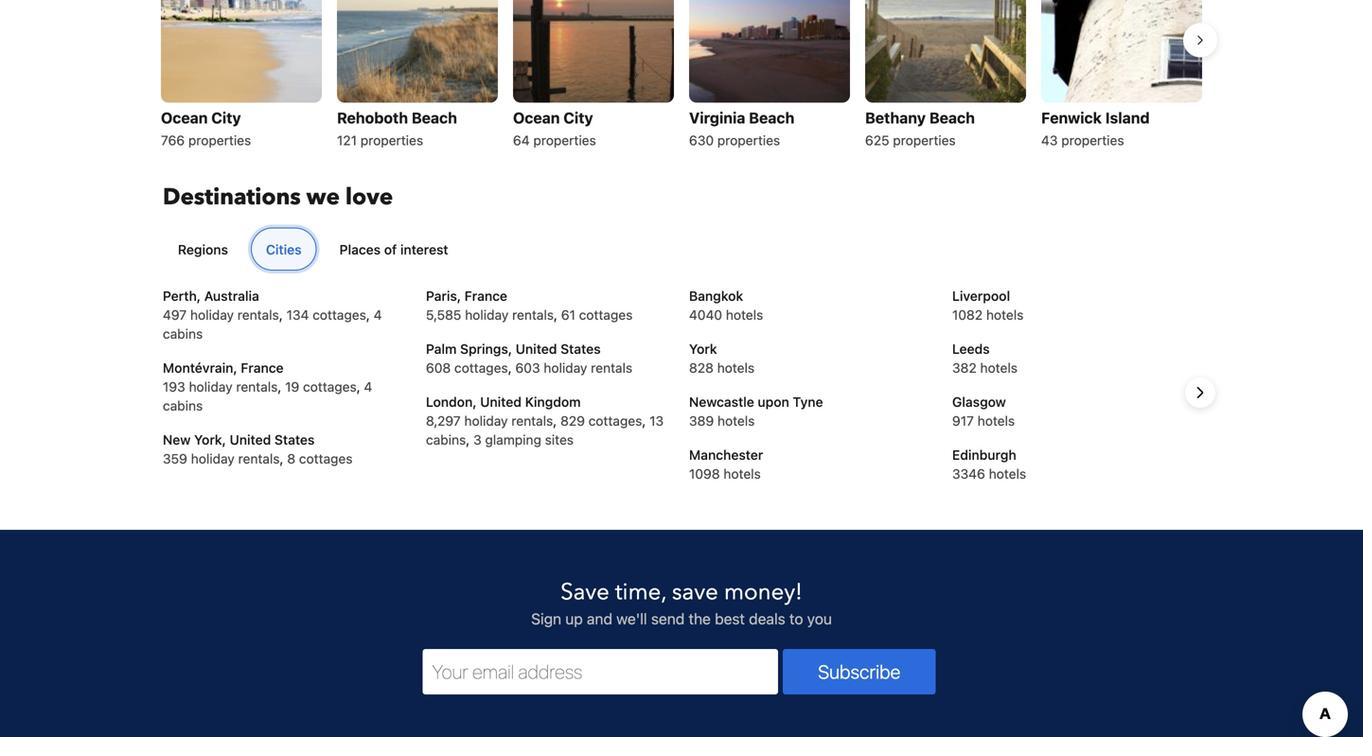 Task type: describe. For each thing, give the bounding box(es) containing it.
5,585
[[426, 307, 462, 323]]

properties for bethany beach 625 properties
[[893, 133, 956, 148]]

newcastle
[[689, 394, 755, 410]]

rentals inside paris, france 5,585 holiday rentals , 61 cottages
[[512, 307, 554, 323]]

cabins for 193
[[163, 398, 203, 414]]

61
[[561, 307, 576, 323]]

upon
[[758, 394, 790, 410]]

, right '19'
[[357, 379, 361, 395]]

sign
[[531, 610, 562, 628]]

cabins inside 13 cabins
[[426, 432, 466, 448]]

hotels for bangkok
[[726, 307, 764, 323]]

tyne
[[793, 394, 824, 410]]

13 cabins
[[426, 413, 664, 448]]

cabins for 497
[[163, 326, 203, 342]]

manchester
[[689, 447, 764, 463]]

places
[[340, 242, 381, 258]]

, left '19'
[[278, 379, 282, 395]]

perth,
[[163, 288, 201, 304]]

cottages for 193 holiday rentals , 19 cottages ,
[[303, 379, 357, 395]]

virginia beach 630 properties
[[689, 109, 795, 148]]

4040
[[689, 307, 723, 323]]

, down "places"
[[366, 307, 370, 323]]

perth, australia link
[[163, 288, 259, 304]]

states for holiday
[[561, 341, 601, 357]]

766
[[161, 133, 185, 148]]

8,297
[[426, 413, 461, 429]]

829
[[561, 413, 585, 429]]

cities button
[[251, 228, 317, 271]]

359
[[163, 451, 187, 467]]

subscribe button
[[783, 650, 936, 695]]

save
[[672, 577, 719, 608]]

up
[[566, 610, 583, 628]]

city for ocean city 766 properties
[[212, 109, 241, 127]]

4 for 193 holiday rentals , 19 cottages ,
[[364, 379, 373, 395]]

cottages for 8,297 holiday rentals , 829 cottages ,
[[589, 413, 642, 429]]

best
[[715, 610, 745, 628]]

glamping
[[485, 432, 542, 448]]

ocean for ocean city 766 properties
[[161, 109, 208, 127]]

rehoboth
[[337, 109, 408, 127]]

new
[[163, 432, 191, 448]]

subscribe
[[819, 661, 901, 683]]

193
[[163, 379, 185, 395]]

leeds
[[953, 341, 990, 357]]

united for 8 cottages
[[230, 432, 271, 448]]

, left 829
[[553, 413, 557, 429]]

hotels for glasgow
[[978, 413, 1015, 429]]

hotels for york
[[718, 360, 755, 376]]

save time, save money! sign up and we'll send the best deals to you
[[531, 577, 832, 628]]

hotels for liverpool
[[987, 307, 1024, 323]]

rehoboth beach 121 properties
[[337, 109, 457, 148]]

625
[[866, 133, 890, 148]]

, inside paris, france 5,585 holiday rentals , 61 cottages
[[554, 307, 558, 323]]

australia
[[204, 288, 259, 304]]

, left 3
[[466, 432, 470, 448]]

rentals up the 3 glamping sites link at bottom left
[[512, 413, 553, 429]]

time,
[[615, 577, 667, 608]]

tab list containing regions
[[155, 228, 1201, 272]]

montévrain, france
[[163, 360, 284, 376]]

193 holiday rentals , 19 cottages ,
[[163, 379, 364, 395]]

359 holiday rentals link
[[163, 451, 280, 467]]

paris,
[[426, 288, 461, 304]]

glasgow 917 hotels
[[953, 394, 1015, 429]]

palm
[[426, 341, 457, 357]]

1082
[[953, 307, 983, 323]]

destinations
[[163, 182, 301, 213]]

cottages for palm springs, united states 608 cottages , 603 holiday rentals
[[455, 360, 508, 376]]

london, united kingdom link
[[426, 394, 581, 410]]

paris, france link
[[426, 288, 508, 304]]

608 cottages link
[[426, 360, 508, 376]]

places of interest
[[340, 242, 449, 258]]

holiday inside paris, france 5,585 holiday rentals , 61 cottages
[[465, 307, 509, 323]]

edinburgh
[[953, 447, 1017, 463]]

64
[[513, 133, 530, 148]]

19
[[285, 379, 300, 395]]

france for paris,
[[465, 288, 508, 304]]

liverpool
[[953, 288, 1011, 304]]

we
[[307, 182, 340, 213]]

3
[[474, 432, 482, 448]]

region containing ocean city
[[146, 0, 1218, 160]]

properties for ocean city 766 properties
[[188, 133, 251, 148]]

61 cottages link
[[561, 307, 633, 323]]

manchester 1098 hotels
[[689, 447, 764, 482]]

fenwick
[[1042, 109, 1102, 127]]

, 3 glamping sites
[[466, 432, 574, 448]]

united for 603 holiday rentals
[[516, 341, 557, 357]]

money!
[[724, 577, 803, 608]]

regions button
[[163, 228, 243, 271]]

beach for virginia beach
[[749, 109, 795, 127]]

4 cabins for 193 holiday rentals
[[163, 379, 373, 414]]

the
[[689, 610, 711, 628]]

palm springs, united states 608 cottages , 603 holiday rentals
[[426, 341, 633, 376]]

828
[[689, 360, 714, 376]]



Task type: locate. For each thing, give the bounding box(es) containing it.
hotels right 828
[[718, 360, 755, 376]]

8
[[287, 451, 296, 467]]

0 vertical spatial 4
[[374, 307, 382, 323]]

island
[[1106, 109, 1150, 127]]

1 horizontal spatial 4
[[374, 307, 382, 323]]

states for 8
[[275, 432, 315, 448]]

glasgow
[[953, 394, 1007, 410]]

london, united kingdom
[[426, 394, 581, 410]]

0 vertical spatial region
[[146, 0, 1218, 160]]

rentals down australia
[[238, 307, 279, 323]]

properties down fenwick
[[1062, 133, 1125, 148]]

cottages down 'springs,'
[[455, 360, 508, 376]]

city
[[212, 109, 241, 127], [564, 109, 594, 127]]

perth, australia
[[163, 288, 259, 304]]

save
[[561, 577, 610, 608]]

, left 134 on the top left of the page
[[279, 307, 283, 323]]

2 horizontal spatial beach
[[930, 109, 975, 127]]

4 cabins link for 193 holiday rentals
[[163, 379, 373, 414]]

ocean up 64
[[513, 109, 560, 127]]

hotels down manchester on the bottom right of page
[[724, 466, 761, 482]]

rentals inside palm springs, united states 608 cottages , 603 holiday rentals
[[591, 360, 633, 376]]

cabins down 497
[[163, 326, 203, 342]]

cabins down 8,297
[[426, 432, 466, 448]]

united inside palm springs, united states 608 cottages , 603 holiday rentals
[[516, 341, 557, 357]]

3 properties from the left
[[534, 133, 596, 148]]

ocean
[[161, 109, 208, 127], [513, 109, 560, 127]]

holiday down paris, france link
[[465, 307, 509, 323]]

united up 359 holiday rentals link
[[230, 432, 271, 448]]

cottages right 61 on the left
[[579, 307, 633, 323]]

4 right the 134 cottages link
[[374, 307, 382, 323]]

1 properties from the left
[[188, 133, 251, 148]]

beach for bethany beach
[[930, 109, 975, 127]]

cabins
[[163, 326, 203, 342], [163, 398, 203, 414], [426, 432, 466, 448]]

ocean for ocean city 64 properties
[[513, 109, 560, 127]]

hotels down bangkok
[[726, 307, 764, 323]]

13 cabins link
[[426, 413, 664, 448]]

rentals
[[238, 307, 279, 323], [512, 307, 554, 323], [591, 360, 633, 376], [236, 379, 278, 395], [512, 413, 553, 429], [238, 451, 280, 467]]

hotels down edinburgh
[[989, 466, 1027, 482]]

0 vertical spatial france
[[465, 288, 508, 304]]

4 cabins
[[163, 307, 382, 342], [163, 379, 373, 414]]

, left 8 at the bottom
[[280, 451, 284, 467]]

0 horizontal spatial ocean
[[161, 109, 208, 127]]

properties for virginia beach 630 properties
[[718, 133, 781, 148]]

properties
[[188, 133, 251, 148], [361, 133, 423, 148], [534, 133, 596, 148], [718, 133, 781, 148], [893, 133, 956, 148], [1062, 133, 1125, 148]]

1 vertical spatial 4
[[364, 379, 373, 395]]

cottages left 13
[[589, 413, 642, 429]]

hotels inside 'manchester 1098 hotels'
[[724, 466, 761, 482]]

france for montévrain,
[[241, 360, 284, 376]]

rentals left 61 on the left
[[512, 307, 554, 323]]

cottages right 8 at the bottom
[[299, 451, 353, 467]]

beach inside virginia beach 630 properties
[[749, 109, 795, 127]]

properties inside fenwick island 43 properties
[[1062, 133, 1125, 148]]

1 4 cabins from the top
[[163, 307, 382, 342]]

630
[[689, 133, 714, 148]]

region
[[146, 0, 1218, 160], [148, 287, 1216, 499]]

rentals left '19'
[[236, 379, 278, 395]]

4 for 497 holiday rentals , 134 cottages ,
[[374, 307, 382, 323]]

states inside new york, united states 359 holiday rentals , 8 cottages
[[275, 432, 315, 448]]

1 horizontal spatial city
[[564, 109, 594, 127]]

4 cabins down australia
[[163, 307, 382, 342]]

united inside new york, united states 359 holiday rentals , 8 cottages
[[230, 432, 271, 448]]

city inside "ocean city 64 properties"
[[564, 109, 594, 127]]

hotels
[[726, 307, 764, 323], [987, 307, 1024, 323], [718, 360, 755, 376], [981, 360, 1018, 376], [718, 413, 755, 429], [978, 413, 1015, 429], [724, 466, 761, 482], [989, 466, 1027, 482]]

properties right 64
[[534, 133, 596, 148]]

properties for ocean city 64 properties
[[534, 133, 596, 148]]

kingdom
[[525, 394, 581, 410]]

to
[[790, 610, 804, 628]]

city for ocean city 64 properties
[[564, 109, 594, 127]]

destinations we love
[[163, 182, 393, 213]]

4 cabins link up new york, united states link
[[163, 379, 373, 414]]

properties inside the bethany beach 625 properties
[[893, 133, 956, 148]]

bethany
[[866, 109, 926, 127]]

united up 8,297 holiday rentals link
[[480, 394, 522, 410]]

1 4 cabins link from the top
[[163, 307, 382, 342]]

rentals down new york, united states link
[[238, 451, 280, 467]]

hotels inside liverpool 1082 hotels
[[987, 307, 1024, 323]]

1 horizontal spatial france
[[465, 288, 508, 304]]

deals
[[749, 610, 786, 628]]

hotels inside newcastle upon tyne 389 hotels
[[718, 413, 755, 429]]

2 vertical spatial united
[[230, 432, 271, 448]]

917
[[953, 413, 975, 429]]

0 vertical spatial states
[[561, 341, 601, 357]]

properties for rehoboth beach 121 properties
[[361, 133, 423, 148]]

cottages right '19'
[[303, 379, 357, 395]]

Your email address email field
[[423, 650, 779, 695]]

you
[[808, 610, 832, 628]]

regions
[[178, 242, 228, 258]]

8 cottages link
[[287, 451, 353, 467]]

1 vertical spatial cabins
[[163, 398, 203, 414]]

beach right bethany at the top right of page
[[930, 109, 975, 127]]

1 vertical spatial france
[[241, 360, 284, 376]]

4 right 19 cottages link
[[364, 379, 373, 395]]

hotels down liverpool at the right of the page
[[987, 307, 1024, 323]]

france up 193 holiday rentals , 19 cottages ,
[[241, 360, 284, 376]]

0 horizontal spatial beach
[[412, 109, 457, 127]]

properties inside ocean city 766 properties
[[188, 133, 251, 148]]

hotels inside the leeds 382 hotels
[[981, 360, 1018, 376]]

829 cottages link
[[561, 413, 642, 429]]

cabins down 193
[[163, 398, 203, 414]]

ocean inside "ocean city 64 properties"
[[513, 109, 560, 127]]

beach right virginia
[[749, 109, 795, 127]]

0 vertical spatial united
[[516, 341, 557, 357]]

608
[[426, 360, 451, 376]]

43
[[1042, 133, 1058, 148]]

4 cabins for 497 holiday rentals
[[163, 307, 382, 342]]

4 properties from the left
[[718, 133, 781, 148]]

leeds 382 hotels
[[953, 341, 1018, 376]]

beach
[[412, 109, 457, 127], [749, 109, 795, 127], [930, 109, 975, 127]]

holiday inside new york, united states 359 holiday rentals , 8 cottages
[[191, 451, 235, 467]]

2 beach from the left
[[749, 109, 795, 127]]

hotels inside bangkok 4040 hotels
[[726, 307, 764, 323]]

, left '603'
[[508, 360, 512, 376]]

382
[[953, 360, 977, 376]]

states inside palm springs, united states 608 cottages , 603 holiday rentals
[[561, 341, 601, 357]]

hotels for edinburgh
[[989, 466, 1027, 482]]

france up 5,585 holiday rentals "link"
[[465, 288, 508, 304]]

8,297 holiday rentals link
[[426, 413, 553, 429]]

holiday down perth, australia link
[[190, 307, 234, 323]]

region containing perth, australia
[[148, 287, 1216, 499]]

134
[[287, 307, 309, 323]]

montévrain, france link
[[163, 360, 284, 376]]

york 828 hotels
[[689, 341, 755, 376]]

, left 61 on the left
[[554, 307, 558, 323]]

2 ocean from the left
[[513, 109, 560, 127]]

4 cabins link for 497 holiday rentals
[[163, 307, 382, 342]]

4 cabins link down australia
[[163, 307, 382, 342]]

603
[[516, 360, 540, 376]]

5 properties from the left
[[893, 133, 956, 148]]

sites
[[545, 432, 574, 448]]

holiday inside palm springs, united states 608 cottages , 603 holiday rentals
[[544, 360, 588, 376]]

121
[[337, 133, 357, 148]]

497
[[163, 307, 187, 323]]

rentals inside new york, united states 359 holiday rentals , 8 cottages
[[238, 451, 280, 467]]

tab list
[[155, 228, 1201, 272]]

, inside new york, united states 359 holiday rentals , 8 cottages
[[280, 451, 284, 467]]

cities
[[266, 242, 302, 258]]

properties right 766
[[188, 133, 251, 148]]

states up 603 holiday rentals link
[[561, 341, 601, 357]]

4 cabins up new york, united states link
[[163, 379, 373, 414]]

ocean city 64 properties
[[513, 109, 596, 148]]

love
[[346, 182, 393, 213]]

city inside ocean city 766 properties
[[212, 109, 241, 127]]

united up '603'
[[516, 341, 557, 357]]

1 vertical spatial 4 cabins link
[[163, 379, 373, 414]]

france inside paris, france 5,585 holiday rentals , 61 cottages
[[465, 288, 508, 304]]

1 vertical spatial united
[[480, 394, 522, 410]]

bangkok
[[689, 288, 744, 304]]

properties down virginia
[[718, 133, 781, 148]]

,
[[279, 307, 283, 323], [366, 307, 370, 323], [554, 307, 558, 323], [508, 360, 512, 376], [278, 379, 282, 395], [357, 379, 361, 395], [553, 413, 557, 429], [642, 413, 646, 429], [466, 432, 470, 448], [280, 451, 284, 467]]

hotels inside glasgow 917 hotels
[[978, 413, 1015, 429]]

1 ocean from the left
[[161, 109, 208, 127]]

603 holiday rentals link
[[516, 360, 633, 376]]

cottages right 134 on the top left of the page
[[313, 307, 366, 323]]

19 cottages link
[[285, 379, 357, 395]]

cottages inside palm springs, united states 608 cottages , 603 holiday rentals
[[455, 360, 508, 376]]

york
[[689, 341, 717, 357]]

london,
[[426, 394, 477, 410]]

ocean city 766 properties
[[161, 109, 251, 148]]

hotels for manchester
[[724, 466, 761, 482]]

8,297 holiday rentals , 829 cottages ,
[[426, 413, 650, 429]]

0 horizontal spatial 4
[[364, 379, 373, 395]]

hotels inside the edinburgh 3346 hotels
[[989, 466, 1027, 482]]

states
[[561, 341, 601, 357], [275, 432, 315, 448]]

send
[[651, 610, 685, 628]]

paris, france 5,585 holiday rentals , 61 cottages
[[426, 288, 633, 323]]

edinburgh 3346 hotels
[[953, 447, 1027, 482]]

ocean inside ocean city 766 properties
[[161, 109, 208, 127]]

1 horizontal spatial beach
[[749, 109, 795, 127]]

2 city from the left
[[564, 109, 594, 127]]

389
[[689, 413, 714, 429]]

ocean up 766
[[161, 109, 208, 127]]

interest
[[401, 242, 449, 258]]

we'll
[[617, 610, 648, 628]]

holiday up 3
[[465, 413, 508, 429]]

2 vertical spatial cabins
[[426, 432, 466, 448]]

cottages inside paris, france 5,585 holiday rentals , 61 cottages
[[579, 307, 633, 323]]

497 holiday rentals link
[[163, 307, 279, 323]]

montévrain,
[[163, 360, 237, 376]]

497 holiday rentals , 134 cottages ,
[[163, 307, 374, 323]]

0 vertical spatial 4 cabins link
[[163, 307, 382, 342]]

0 horizontal spatial france
[[241, 360, 284, 376]]

beach right rehoboth
[[412, 109, 457, 127]]

next content image
[[1190, 382, 1212, 404]]

0 horizontal spatial city
[[212, 109, 241, 127]]

13
[[650, 413, 664, 429]]

hotels down "leeds"
[[981, 360, 1018, 376]]

3 glamping sites link
[[474, 432, 574, 448]]

2 4 cabins from the top
[[163, 379, 373, 414]]

2 4 cabins link from the top
[[163, 379, 373, 414]]

hotels inside york 828 hotels
[[718, 360, 755, 376]]

0 vertical spatial 4 cabins
[[163, 307, 382, 342]]

0 vertical spatial cabins
[[163, 326, 203, 342]]

properties for fenwick island 43 properties
[[1062, 133, 1125, 148]]

liverpool 1082 hotels
[[953, 288, 1024, 323]]

bangkok 4040 hotels
[[689, 288, 764, 323]]

1 vertical spatial states
[[275, 432, 315, 448]]

cottages for 497 holiday rentals , 134 cottages ,
[[313, 307, 366, 323]]

york,
[[194, 432, 226, 448]]

4 cabins link
[[163, 307, 382, 342], [163, 379, 373, 414]]

holiday down york,
[[191, 451, 235, 467]]

1 horizontal spatial states
[[561, 341, 601, 357]]

1 beach from the left
[[412, 109, 457, 127]]

cottages inside new york, united states 359 holiday rentals , 8 cottages
[[299, 451, 353, 467]]

beach inside rehoboth beach 121 properties
[[412, 109, 457, 127]]

2 properties from the left
[[361, 133, 423, 148]]

hotels down glasgow
[[978, 413, 1015, 429]]

properties inside virginia beach 630 properties
[[718, 133, 781, 148]]

6 properties from the left
[[1062, 133, 1125, 148]]

united
[[516, 341, 557, 357], [480, 394, 522, 410], [230, 432, 271, 448]]

, left 13
[[642, 413, 646, 429]]

1 horizontal spatial ocean
[[513, 109, 560, 127]]

3346
[[953, 466, 986, 482]]

properties down rehoboth
[[361, 133, 423, 148]]

hotels down newcastle
[[718, 413, 755, 429]]

states up 8 at the bottom
[[275, 432, 315, 448]]

0 horizontal spatial states
[[275, 432, 315, 448]]

holiday down montévrain,
[[189, 379, 233, 395]]

places of interest button
[[324, 228, 464, 271]]

193 holiday rentals link
[[163, 379, 278, 395]]

properties down bethany at the top right of page
[[893, 133, 956, 148]]

newcastle upon tyne 389 hotels
[[689, 394, 824, 429]]

beach for rehoboth beach
[[412, 109, 457, 127]]

beach inside the bethany beach 625 properties
[[930, 109, 975, 127]]

, inside palm springs, united states 608 cottages , 603 holiday rentals
[[508, 360, 512, 376]]

properties inside "ocean city 64 properties"
[[534, 133, 596, 148]]

hotels for leeds
[[981, 360, 1018, 376]]

1 city from the left
[[212, 109, 241, 127]]

4
[[374, 307, 382, 323], [364, 379, 373, 395]]

1 vertical spatial 4 cabins
[[163, 379, 373, 414]]

3 beach from the left
[[930, 109, 975, 127]]

holiday up kingdom
[[544, 360, 588, 376]]

properties inside rehoboth beach 121 properties
[[361, 133, 423, 148]]

rentals up 829 cottages 'link'
[[591, 360, 633, 376]]

1 vertical spatial region
[[148, 287, 1216, 499]]



Task type: vqa. For each thing, say whether or not it's contained in the screenshot.


